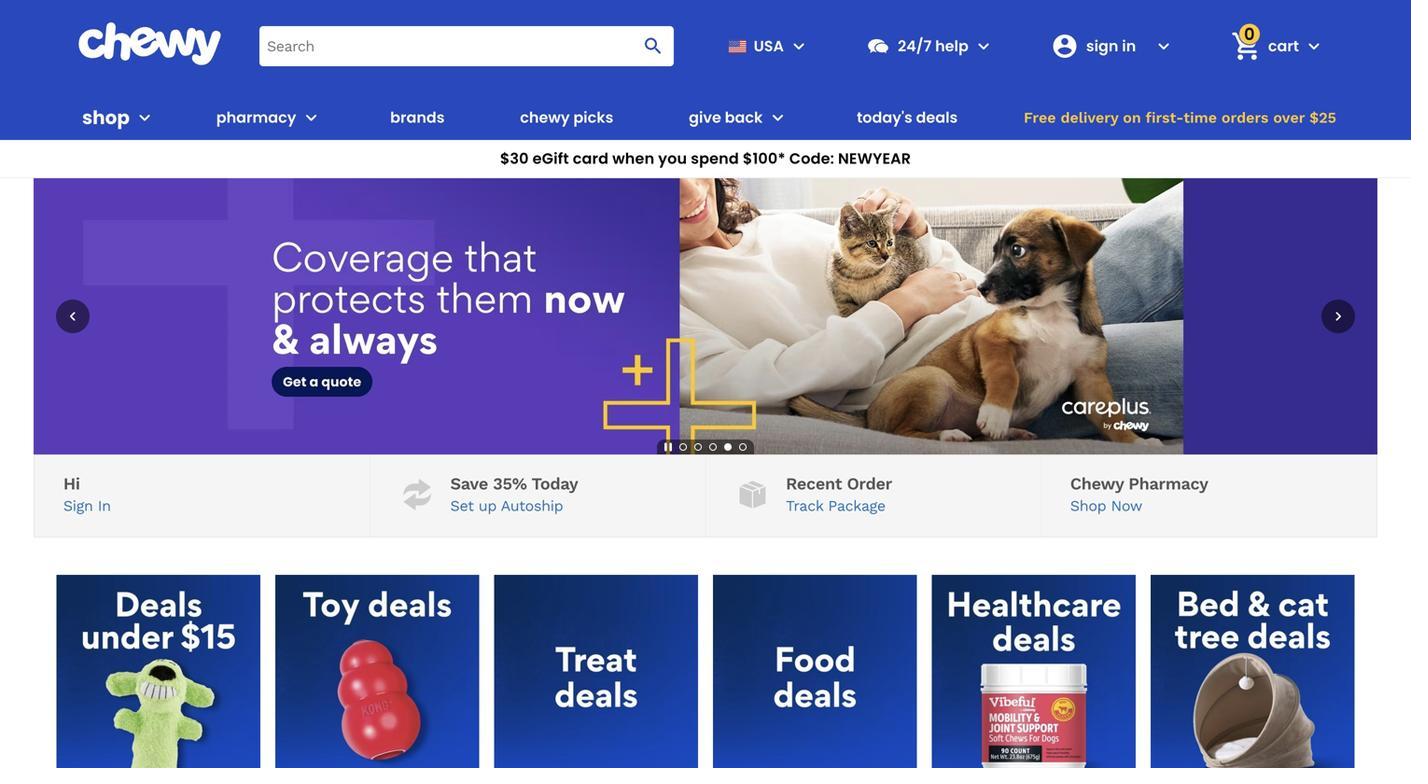 Task type: vqa. For each thing, say whether or not it's contained in the screenshot.
Wet Food IMAGE
no



Task type: locate. For each thing, give the bounding box(es) containing it.
free
[[1024, 109, 1056, 127]]

menu image right usa
[[788, 35, 810, 57]]

$30 egift card when you spend $100* code: newyear
[[500, 148, 911, 169]]

0 horizontal spatial / image
[[399, 476, 436, 513]]

0 vertical spatial menu image
[[788, 35, 810, 57]]

spend
[[691, 148, 739, 169]]

0 vertical spatial sign
[[1087, 35, 1119, 56]]

chewy pharmacy shop now
[[1071, 474, 1209, 515]]

save 35% today set up autoship
[[451, 474, 578, 515]]

1 horizontal spatial menu image
[[788, 35, 810, 57]]

0
[[1244, 22, 1255, 46]]

1 vertical spatial sign
[[63, 497, 93, 515]]

help
[[936, 35, 969, 56]]

0 horizontal spatial chewy
[[520, 107, 570, 128]]

menu image inside shop dropdown button
[[133, 106, 156, 129]]

card
[[573, 148, 609, 169]]

35%
[[493, 474, 527, 494]]

give back menu image
[[767, 106, 789, 129]]

shop button
[[82, 95, 156, 140]]

menu image
[[788, 35, 810, 57], [133, 106, 156, 129]]

give back link
[[682, 95, 763, 140]]

chewy picks link
[[513, 95, 621, 140]]

$100*
[[743, 148, 786, 169]]

deals on food image
[[713, 575, 917, 768]]

1 horizontal spatial in
[[1122, 35, 1136, 56]]

chewy
[[520, 107, 570, 128], [1071, 474, 1124, 494]]

1 vertical spatial menu image
[[133, 106, 156, 129]]

1 horizontal spatial sign
[[1087, 35, 1119, 56]]

deals on treats image
[[494, 575, 698, 768]]

save
[[451, 474, 488, 494]]

when
[[613, 148, 655, 169]]

free delivery on first-time orders over $25 button
[[1019, 95, 1343, 140]]

0 vertical spatial in
[[1122, 35, 1136, 56]]

submit search image
[[642, 35, 665, 57]]

0 horizontal spatial in
[[98, 497, 111, 515]]

sign down hi
[[63, 497, 93, 515]]

today's deals link
[[850, 95, 966, 140]]

deals on toys image
[[275, 575, 479, 768]]

0 horizontal spatial sign
[[63, 497, 93, 515]]

sign in link
[[1044, 24, 1149, 68]]

$25
[[1310, 109, 1337, 127]]

pharmacy
[[1129, 474, 1209, 494]]

chewy up 'shop'
[[1071, 474, 1124, 494]]

0 vertical spatial chewy
[[520, 107, 570, 128]]

shop
[[1071, 497, 1107, 515]]

recent
[[786, 474, 842, 494]]

set
[[451, 497, 474, 515]]

deals under $15 image
[[56, 575, 260, 768]]

sign left 'account menu' image
[[1087, 35, 1119, 56]]

menu image for usa popup button at the top right of page
[[788, 35, 810, 57]]

now
[[1112, 497, 1143, 515]]

deals
[[916, 107, 958, 128]]

chewy inside chewy pharmacy shop now
[[1071, 474, 1124, 494]]

order
[[847, 474, 892, 494]]

/ image left track
[[735, 476, 771, 513]]

1 vertical spatial in
[[98, 497, 111, 515]]

/ image
[[399, 476, 436, 513], [735, 476, 771, 513]]

chewy up egift
[[520, 107, 570, 128]]

pharmacy link
[[209, 95, 296, 140]]

choose slide to display. group
[[676, 440, 751, 455]]

account menu image
[[1153, 35, 1175, 57]]

chewy for chewy pharmacy shop now
[[1071, 474, 1124, 494]]

over
[[1274, 109, 1305, 127]]

today's
[[857, 107, 913, 128]]

1 vertical spatial chewy
[[1071, 474, 1124, 494]]

menu image right shop
[[133, 106, 156, 129]]

package
[[829, 497, 886, 515]]

usa button
[[721, 24, 810, 68]]

1 horizontal spatial / image
[[735, 476, 771, 513]]

1 horizontal spatial chewy
[[1071, 474, 1124, 494]]

hi sign in
[[63, 474, 111, 515]]

chewy home image
[[77, 22, 222, 65]]

back
[[725, 107, 763, 128]]

shop
[[82, 105, 130, 131]]

in
[[1122, 35, 1136, 56], [98, 497, 111, 515]]

chewy inside chewy picks link
[[520, 107, 570, 128]]

/ image left set
[[399, 476, 436, 513]]

/ image for save
[[399, 476, 436, 513]]

1 / image from the left
[[399, 476, 436, 513]]

menu image inside usa popup button
[[788, 35, 810, 57]]

brands link
[[383, 95, 452, 140]]

pharmacy
[[216, 107, 296, 128]]

24/7 help link
[[859, 24, 969, 68]]

0 horizontal spatial menu image
[[133, 106, 156, 129]]

sign
[[1087, 35, 1119, 56], [63, 497, 93, 515]]

items image
[[1230, 30, 1263, 63]]

2 / image from the left
[[735, 476, 771, 513]]



Task type: describe. For each thing, give the bounding box(es) containing it.
coverage that protects them now and always. get a quote. image
[[34, 178, 1378, 455]]

first-
[[1146, 109, 1184, 127]]

picks
[[574, 107, 614, 128]]

sign in
[[1087, 35, 1136, 56]]

delivery
[[1061, 109, 1119, 127]]

chewy for chewy picks
[[520, 107, 570, 128]]

cart menu image
[[1303, 35, 1326, 57]]

up
[[479, 497, 497, 515]]

recent order track package
[[786, 474, 892, 515]]

brands
[[390, 107, 445, 128]]

Search text field
[[260, 26, 674, 66]]

stop automatic slide show image
[[661, 440, 676, 455]]

in inside site banner
[[1122, 35, 1136, 56]]

24/7
[[898, 35, 932, 56]]

free delivery on first-time orders over $25
[[1024, 109, 1337, 127]]

deals on beds, furniture, and cat trees image
[[1151, 575, 1355, 768]]

hi
[[63, 474, 80, 494]]

orders
[[1222, 109, 1269, 127]]

sign inside hi sign in
[[63, 497, 93, 515]]

autoship
[[501, 497, 563, 515]]

site banner
[[0, 0, 1412, 178]]

$30
[[500, 148, 529, 169]]

/ image for recent
[[735, 476, 771, 513]]

code:
[[790, 148, 835, 169]]

in inside hi sign in
[[98, 497, 111, 515]]

newyear
[[838, 148, 911, 169]]

pharmacy menu image
[[300, 106, 322, 129]]

chewy picks
[[520, 107, 614, 128]]

you
[[658, 148, 687, 169]]

usa
[[754, 35, 784, 56]]

track
[[786, 497, 824, 515]]

give
[[689, 107, 722, 128]]

cart
[[1269, 35, 1300, 56]]

today's deals
[[857, 107, 958, 128]]

Product search field
[[260, 26, 674, 66]]

menu image for shop dropdown button
[[133, 106, 156, 129]]

egift
[[533, 148, 569, 169]]

chewy support image
[[866, 34, 891, 58]]

help menu image
[[973, 35, 995, 57]]

sign inside site banner
[[1087, 35, 1119, 56]]

24/7 help
[[898, 35, 969, 56]]

today
[[532, 474, 578, 494]]

healthcare deals image
[[932, 575, 1136, 768]]

give back
[[689, 107, 763, 128]]

time
[[1184, 109, 1217, 127]]

on
[[1123, 109, 1142, 127]]



